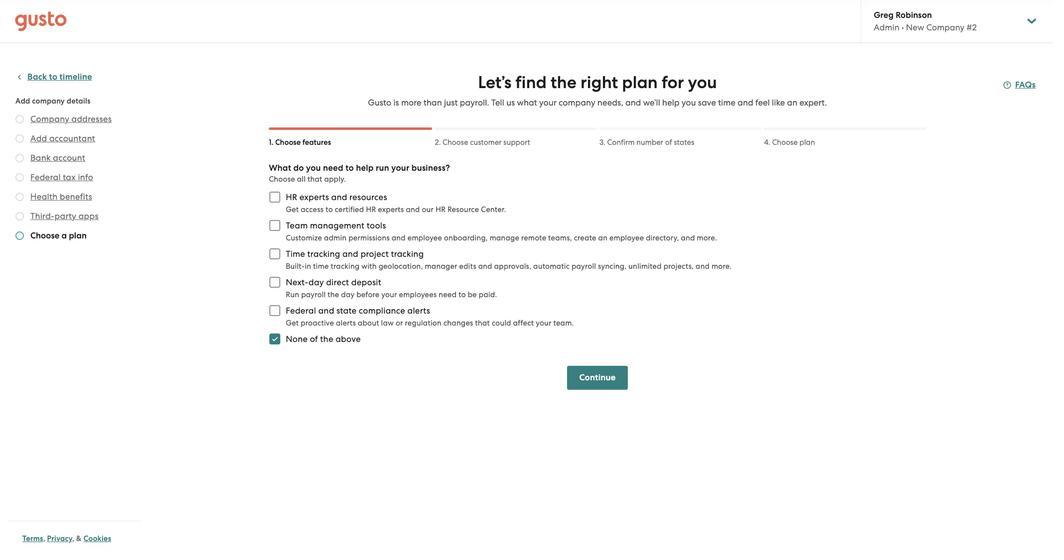 Task type: describe. For each thing, give the bounding box(es) containing it.
tell
[[492, 98, 505, 108]]

states
[[674, 138, 695, 147]]

above
[[336, 334, 361, 344]]

new
[[907, 22, 925, 32]]

continue button
[[568, 366, 628, 390]]

plan inside list
[[69, 231, 87, 241]]

#2
[[967, 22, 977, 32]]

proactive
[[301, 319, 334, 328]]

faqs button
[[1004, 79, 1036, 91]]

choose a plan list
[[15, 113, 138, 244]]

let's
[[478, 72, 512, 93]]

and up proactive
[[318, 306, 334, 316]]

federal tax info
[[30, 172, 93, 182]]

faqs
[[1016, 80, 1036, 90]]

unlimited
[[629, 262, 662, 271]]

check image for add
[[15, 135, 24, 143]]

company inside button
[[30, 114, 69, 124]]

your inside let's find the right plan for you gusto is more than just payroll. tell us what your company needs, and we'll help you save time and feel like an expert.
[[540, 98, 557, 108]]

management
[[310, 221, 365, 231]]

bank account button
[[30, 152, 85, 164]]

right
[[581, 72, 618, 93]]

0 horizontal spatial company
[[32, 97, 65, 106]]

and up geolocation, on the top of page
[[392, 234, 406, 243]]

none
[[286, 334, 308, 344]]

third-
[[30, 211, 55, 221]]

add accountant
[[30, 134, 95, 143]]

compliance
[[359, 306, 405, 316]]

admin
[[874, 22, 900, 32]]

you inside what do you need to help run your business? choose all that apply.
[[306, 163, 321, 173]]

2 horizontal spatial hr
[[436, 205, 446, 214]]

1 vertical spatial you
[[682, 98, 696, 108]]

get for federal
[[286, 319, 299, 328]]

Time tracking and project tracking checkbox
[[264, 243, 286, 265]]

manage
[[490, 234, 520, 243]]

0 vertical spatial you
[[688, 72, 717, 93]]

&
[[76, 535, 82, 544]]

regulation
[[405, 319, 442, 328]]

edits
[[459, 262, 477, 271]]

that inside what do you need to help run your business? choose all that apply.
[[308, 175, 323, 184]]

do
[[294, 163, 304, 173]]

the for find
[[551, 72, 577, 93]]

federal for federal and state compliance alerts
[[286, 306, 316, 316]]

employees
[[399, 290, 437, 299]]

check image for company
[[15, 115, 24, 124]]

needs,
[[598, 98, 624, 108]]

to down the hr experts and resources
[[326, 205, 333, 214]]

0 vertical spatial experts
[[300, 192, 329, 202]]

choose for choose a plan
[[30, 231, 59, 241]]

third-party apps button
[[30, 210, 99, 222]]

and up certified
[[331, 192, 347, 202]]

apps
[[79, 211, 99, 221]]

we'll
[[643, 98, 661, 108]]

0 horizontal spatial day
[[309, 277, 324, 287]]

all
[[297, 175, 306, 184]]

your inside what do you need to help run your business? choose all that apply.
[[392, 163, 410, 173]]

create
[[574, 234, 597, 243]]

check image for federal
[[15, 173, 24, 182]]

health benefits
[[30, 192, 92, 202]]

customize
[[286, 234, 322, 243]]

to inside what do you need to help run your business? choose all that apply.
[[346, 163, 354, 173]]

resource
[[448, 205, 479, 214]]

terms
[[22, 535, 43, 544]]

Next-day direct deposit checkbox
[[264, 272, 286, 293]]

and down admin
[[343, 249, 359, 259]]

more
[[401, 98, 422, 108]]

built-in time tracking with geolocation, manager edits and approvals, automatic payroll syncing, unlimited projects, and more.
[[286, 262, 732, 271]]

hr experts and resources
[[286, 192, 387, 202]]

customer
[[470, 138, 502, 147]]

to inside button
[[49, 72, 57, 82]]

us
[[507, 98, 515, 108]]

syncing,
[[598, 262, 627, 271]]

could
[[492, 319, 511, 328]]

Federal and state compliance alerts checkbox
[[264, 300, 286, 322]]

company inside greg robinson admin • new company #2
[[927, 22, 965, 32]]

tools
[[367, 221, 386, 231]]

what
[[517, 98, 537, 108]]

need inside what do you need to help run your business? choose all that apply.
[[323, 163, 344, 173]]

state
[[337, 306, 357, 316]]

choose a plan
[[30, 231, 87, 241]]

addresses
[[71, 114, 112, 124]]

like
[[772, 98, 785, 108]]

party
[[55, 211, 76, 221]]

payroll.
[[460, 98, 490, 108]]

help inside let's find the right plan for you gusto is more than just payroll. tell us what your company needs, and we'll help you save time and feel like an expert.
[[663, 98, 680, 108]]

timeline
[[60, 72, 92, 82]]

2 , from the left
[[72, 535, 74, 544]]

let's find the right plan for you gusto is more than just payroll. tell us what your company needs, and we'll help you save time and feel like an expert.
[[368, 72, 827, 108]]

get for hr
[[286, 205, 299, 214]]

certified
[[335, 205, 364, 214]]

1 vertical spatial an
[[599, 234, 608, 243]]

greg
[[874, 10, 894, 20]]

before
[[357, 290, 380, 299]]

2 employee from the left
[[610, 234, 644, 243]]

choose inside what do you need to help run your business? choose all that apply.
[[269, 175, 295, 184]]

get proactive alerts about law or regulation changes that could affect your team.
[[286, 319, 574, 328]]

1 employee from the left
[[408, 234, 442, 243]]

paid.
[[479, 290, 497, 299]]

continue
[[580, 373, 616, 383]]

bank account
[[30, 153, 85, 163]]

accountant
[[49, 134, 95, 143]]

1 vertical spatial more.
[[712, 262, 732, 271]]

choose for choose plan
[[773, 138, 798, 147]]

and left feel
[[738, 98, 754, 108]]

affect
[[513, 319, 534, 328]]

projects,
[[664, 262, 694, 271]]

an inside let's find the right plan for you gusto is more than just payroll. tell us what your company needs, and we'll help you save time and feel like an expert.
[[788, 98, 798, 108]]

be
[[468, 290, 477, 299]]

none of the above
[[286, 334, 361, 344]]

your up compliance
[[382, 290, 397, 299]]



Task type: locate. For each thing, give the bounding box(es) containing it.
your left team.
[[536, 319, 552, 328]]

confirm number of states
[[608, 138, 695, 147]]

to
[[49, 72, 57, 82], [346, 163, 354, 173], [326, 205, 333, 214], [459, 290, 466, 299]]

tracking up geolocation, on the top of page
[[391, 249, 424, 259]]

1 vertical spatial plan
[[800, 138, 816, 147]]

expert.
[[800, 98, 827, 108]]

customize admin permissions and employee onboarding, manage remote teams, create an employee directory, and more.
[[286, 234, 717, 243]]

1 vertical spatial help
[[356, 163, 374, 173]]

federal inside button
[[30, 172, 61, 182]]

and left our
[[406, 205, 420, 214]]

employee
[[408, 234, 442, 243], [610, 234, 644, 243]]

plan down expert. on the top right of page
[[800, 138, 816, 147]]

1 vertical spatial add
[[30, 134, 47, 143]]

back to timeline button
[[15, 71, 92, 83]]

0 horizontal spatial help
[[356, 163, 374, 173]]

help left "run"
[[356, 163, 374, 173]]

more. right projects,
[[712, 262, 732, 271]]

law
[[381, 319, 394, 328]]

cookies
[[84, 535, 111, 544]]

2 check image from the top
[[15, 173, 24, 182]]

employee down our
[[408, 234, 442, 243]]

the down proactive
[[320, 334, 334, 344]]

1 vertical spatial alerts
[[336, 319, 356, 328]]

plan inside let's find the right plan for you gusto is more than just payroll. tell us what your company needs, and we'll help you save time and feel like an expert.
[[622, 72, 658, 93]]

alerts down state
[[336, 319, 356, 328]]

1 horizontal spatial add
[[30, 134, 47, 143]]

2 check image from the top
[[15, 154, 24, 162]]

you right do on the left
[[306, 163, 321, 173]]

run
[[286, 290, 299, 299]]

Team management tools checkbox
[[264, 215, 286, 237]]

more. right "directory,"
[[697, 234, 717, 243]]

1 horizontal spatial need
[[439, 290, 457, 299]]

deposit
[[351, 277, 381, 287]]

an right create
[[599, 234, 608, 243]]

0 vertical spatial alerts
[[408, 306, 430, 316]]

the right the find
[[551, 72, 577, 93]]

company addresses button
[[30, 113, 112, 125]]

company down back to timeline button
[[32, 97, 65, 106]]

1 , from the left
[[43, 535, 45, 544]]

bank
[[30, 153, 51, 163]]

choose up what on the top of page
[[275, 138, 301, 147]]

a
[[61, 231, 67, 241]]

check image left add accountant button
[[15, 135, 24, 143]]

choose left customer
[[443, 138, 468, 147]]

help right we'll
[[663, 98, 680, 108]]

check image left bank
[[15, 154, 24, 162]]

0 horizontal spatial need
[[323, 163, 344, 173]]

our
[[422, 205, 434, 214]]

federal for federal tax info
[[30, 172, 61, 182]]

health benefits button
[[30, 191, 92, 203]]

about
[[358, 319, 379, 328]]

1 vertical spatial get
[[286, 319, 299, 328]]

, left the privacy link
[[43, 535, 45, 544]]

of
[[666, 138, 672, 147], [310, 334, 318, 344]]

0 vertical spatial that
[[308, 175, 323, 184]]

1 vertical spatial of
[[310, 334, 318, 344]]

directory,
[[646, 234, 679, 243]]

get up team at the top left of page
[[286, 205, 299, 214]]

1 horizontal spatial ,
[[72, 535, 74, 544]]

1 horizontal spatial alerts
[[408, 306, 430, 316]]

0 vertical spatial need
[[323, 163, 344, 173]]

of left states
[[666, 138, 672, 147]]

privacy
[[47, 535, 72, 544]]

home image
[[15, 11, 67, 31]]

and right "directory,"
[[681, 234, 695, 243]]

1 horizontal spatial time
[[718, 98, 736, 108]]

an right the like
[[788, 98, 798, 108]]

run
[[376, 163, 389, 173]]

2 vertical spatial plan
[[69, 231, 87, 241]]

apply.
[[324, 175, 346, 184]]

get up none
[[286, 319, 299, 328]]

greg robinson admin • new company #2
[[874, 10, 977, 32]]

experts up tools at left top
[[378, 205, 404, 214]]

time inside let's find the right plan for you gusto is more than just payroll. tell us what your company needs, and we'll help you save time and feel like an expert.
[[718, 98, 736, 108]]

company down add company details
[[30, 114, 69, 124]]

add for add company details
[[15, 97, 30, 106]]

check image
[[15, 135, 24, 143], [15, 154, 24, 162], [15, 193, 24, 201], [15, 212, 24, 221], [15, 232, 24, 240]]

team
[[286, 221, 308, 231]]

0 horizontal spatial company
[[30, 114, 69, 124]]

plan
[[622, 72, 658, 93], [800, 138, 816, 147], [69, 231, 87, 241]]

0 horizontal spatial that
[[308, 175, 323, 184]]

plan up we'll
[[622, 72, 658, 93]]

support
[[504, 138, 530, 147]]

cookies button
[[84, 533, 111, 545]]

1 vertical spatial that
[[475, 319, 490, 328]]

1 vertical spatial company
[[30, 114, 69, 124]]

your right "run"
[[392, 163, 410, 173]]

federal tax info button
[[30, 171, 93, 183]]

1 horizontal spatial an
[[788, 98, 798, 108]]

choose plan
[[773, 138, 816, 147]]

company left the #2 at right top
[[927, 22, 965, 32]]

health
[[30, 192, 58, 202]]

0 horizontal spatial ,
[[43, 535, 45, 544]]

0 vertical spatial time
[[718, 98, 736, 108]]

payroll
[[572, 262, 596, 271], [301, 290, 326, 299]]

0 horizontal spatial experts
[[300, 192, 329, 202]]

company
[[927, 22, 965, 32], [30, 114, 69, 124]]

benefits
[[60, 192, 92, 202]]

0 vertical spatial company
[[927, 22, 965, 32]]

check image down add company details
[[15, 115, 24, 124]]

direct
[[326, 277, 349, 287]]

check image left third-
[[15, 212, 24, 221]]

next-day direct deposit
[[286, 277, 381, 287]]

0 vertical spatial check image
[[15, 115, 24, 124]]

terms link
[[22, 535, 43, 544]]

1 horizontal spatial plan
[[622, 72, 658, 93]]

of down proactive
[[310, 334, 318, 344]]

1 horizontal spatial of
[[666, 138, 672, 147]]

1 horizontal spatial payroll
[[572, 262, 596, 271]]

with
[[362, 262, 377, 271]]

more.
[[697, 234, 717, 243], [712, 262, 732, 271]]

add up bank
[[30, 134, 47, 143]]

0 horizontal spatial employee
[[408, 234, 442, 243]]

1 horizontal spatial experts
[[378, 205, 404, 214]]

1 horizontal spatial that
[[475, 319, 490, 328]]

company inside let's find the right plan for you gusto is more than just payroll. tell us what your company needs, and we'll help you save time and feel like an expert.
[[559, 98, 596, 108]]

1 check image from the top
[[15, 115, 24, 124]]

run payroll the day before your employees need to be paid.
[[286, 290, 497, 299]]

that right all
[[308, 175, 323, 184]]

project
[[361, 249, 389, 259]]

choose down what on the top of page
[[269, 175, 295, 184]]

1 vertical spatial payroll
[[301, 290, 326, 299]]

1 check image from the top
[[15, 135, 24, 143]]

center.
[[481, 205, 506, 214]]

choose for choose customer support
[[443, 138, 468, 147]]

0 horizontal spatial an
[[599, 234, 608, 243]]

tracking down time tracking and project tracking
[[331, 262, 360, 271]]

0 vertical spatial the
[[551, 72, 577, 93]]

need up apply.
[[323, 163, 344, 173]]

choose left a
[[30, 231, 59, 241]]

1 vertical spatial check image
[[15, 173, 24, 182]]

info
[[78, 172, 93, 182]]

hr down all
[[286, 192, 297, 202]]

•
[[902, 22, 905, 32]]

what
[[269, 163, 291, 173]]

4 check image from the top
[[15, 212, 24, 221]]

robinson
[[896, 10, 932, 20]]

hr down resources
[[366, 205, 376, 214]]

and left we'll
[[626, 98, 641, 108]]

and right 'edits'
[[479, 262, 493, 271]]

your right what
[[540, 98, 557, 108]]

1 vertical spatial day
[[341, 290, 355, 299]]

choose for choose features
[[275, 138, 301, 147]]

time
[[286, 249, 305, 259]]

2 vertical spatial the
[[320, 334, 334, 344]]

find
[[516, 72, 547, 93]]

1 vertical spatial the
[[328, 290, 339, 299]]

5 check image from the top
[[15, 232, 24, 240]]

company down right
[[559, 98, 596, 108]]

back to timeline
[[27, 72, 92, 82]]

0 horizontal spatial federal
[[30, 172, 61, 182]]

check image left federal tax info
[[15, 173, 24, 182]]

experts up "access"
[[300, 192, 329, 202]]

0 vertical spatial of
[[666, 138, 672, 147]]

to up apply.
[[346, 163, 354, 173]]

choose down the like
[[773, 138, 798, 147]]

you up save
[[688, 72, 717, 93]]

gusto
[[368, 98, 392, 108]]

federal down run
[[286, 306, 316, 316]]

1 vertical spatial federal
[[286, 306, 316, 316]]

day down in
[[309, 277, 324, 287]]

HR experts and resources checkbox
[[264, 186, 286, 208]]

check image left "choose a plan"
[[15, 232, 24, 240]]

add for add accountant
[[30, 134, 47, 143]]

None of the above checkbox
[[264, 328, 286, 350]]

team management tools
[[286, 221, 386, 231]]

features
[[303, 138, 331, 147]]

tracking down admin
[[308, 249, 340, 259]]

just
[[444, 98, 458, 108]]

0 vertical spatial plan
[[622, 72, 658, 93]]

your
[[540, 98, 557, 108], [392, 163, 410, 173], [382, 290, 397, 299], [536, 319, 552, 328]]

need left be
[[439, 290, 457, 299]]

company addresses
[[30, 114, 112, 124]]

tax
[[63, 172, 76, 182]]

and right projects,
[[696, 262, 710, 271]]

1 get from the top
[[286, 205, 299, 214]]

plan right a
[[69, 231, 87, 241]]

that left could
[[475, 319, 490, 328]]

alerts up regulation
[[408, 306, 430, 316]]

is
[[394, 98, 399, 108]]

1 horizontal spatial federal
[[286, 306, 316, 316]]

than
[[424, 98, 442, 108]]

get access to certified hr experts and our hr resource center.
[[286, 205, 506, 214]]

approvals,
[[494, 262, 532, 271]]

time right in
[[313, 262, 329, 271]]

1 vertical spatial time
[[313, 262, 329, 271]]

choose features
[[275, 138, 331, 147]]

0 vertical spatial an
[[788, 98, 798, 108]]

0 horizontal spatial add
[[15, 97, 30, 106]]

0 horizontal spatial payroll
[[301, 290, 326, 299]]

1 horizontal spatial company
[[927, 22, 965, 32]]

the for of
[[320, 334, 334, 344]]

0 vertical spatial more.
[[697, 234, 717, 243]]

choose inside list
[[30, 231, 59, 241]]

time tracking and project tracking
[[286, 249, 424, 259]]

,
[[43, 535, 45, 544], [72, 535, 74, 544]]

1 horizontal spatial company
[[559, 98, 596, 108]]

day up state
[[341, 290, 355, 299]]

employee up syncing,
[[610, 234, 644, 243]]

add company details
[[15, 97, 91, 106]]

0 horizontal spatial hr
[[286, 192, 297, 202]]

details
[[67, 97, 91, 106]]

add inside button
[[30, 134, 47, 143]]

payroll down next-
[[301, 290, 326, 299]]

or
[[396, 319, 403, 328]]

check image for health
[[15, 193, 24, 201]]

check image left health
[[15, 193, 24, 201]]

0 vertical spatial get
[[286, 205, 299, 214]]

get
[[286, 205, 299, 214], [286, 319, 299, 328]]

2 get from the top
[[286, 319, 299, 328]]

0 horizontal spatial time
[[313, 262, 329, 271]]

number
[[637, 138, 664, 147]]

to right back
[[49, 72, 57, 82]]

0 vertical spatial add
[[15, 97, 30, 106]]

0 vertical spatial day
[[309, 277, 324, 287]]

the down next-day direct deposit
[[328, 290, 339, 299]]

teams,
[[549, 234, 572, 243]]

feel
[[756, 98, 770, 108]]

add down back
[[15, 97, 30, 106]]

team.
[[554, 319, 574, 328]]

check image
[[15, 115, 24, 124], [15, 173, 24, 182]]

check image for bank
[[15, 154, 24, 162]]

save
[[698, 98, 716, 108]]

payroll down create
[[572, 262, 596, 271]]

1 horizontal spatial help
[[663, 98, 680, 108]]

, left &
[[72, 535, 74, 544]]

1 vertical spatial experts
[[378, 205, 404, 214]]

2 vertical spatial you
[[306, 163, 321, 173]]

1 horizontal spatial day
[[341, 290, 355, 299]]

changes
[[444, 319, 473, 328]]

1 vertical spatial need
[[439, 290, 457, 299]]

in
[[305, 262, 311, 271]]

0 horizontal spatial of
[[310, 334, 318, 344]]

time right save
[[718, 98, 736, 108]]

the inside let's find the right plan for you gusto is more than just payroll. tell us what your company needs, and we'll help you save time and feel like an expert.
[[551, 72, 577, 93]]

to left be
[[459, 290, 466, 299]]

you left save
[[682, 98, 696, 108]]

company
[[32, 97, 65, 106], [559, 98, 596, 108]]

hr right our
[[436, 205, 446, 214]]

1 horizontal spatial employee
[[610, 234, 644, 243]]

manager
[[425, 262, 458, 271]]

0 horizontal spatial alerts
[[336, 319, 356, 328]]

next-
[[286, 277, 309, 287]]

0 vertical spatial help
[[663, 98, 680, 108]]

0 vertical spatial payroll
[[572, 262, 596, 271]]

2 horizontal spatial plan
[[800, 138, 816, 147]]

1 horizontal spatial hr
[[366, 205, 376, 214]]

tracking
[[308, 249, 340, 259], [391, 249, 424, 259], [331, 262, 360, 271]]

admin
[[324, 234, 347, 243]]

check image for third-
[[15, 212, 24, 221]]

0 horizontal spatial plan
[[69, 231, 87, 241]]

federal up health
[[30, 172, 61, 182]]

help inside what do you need to help run your business? choose all that apply.
[[356, 163, 374, 173]]

3 check image from the top
[[15, 193, 24, 201]]

the for payroll
[[328, 290, 339, 299]]

0 vertical spatial federal
[[30, 172, 61, 182]]



Task type: vqa. For each thing, say whether or not it's contained in the screenshot.
the Gusto
yes



